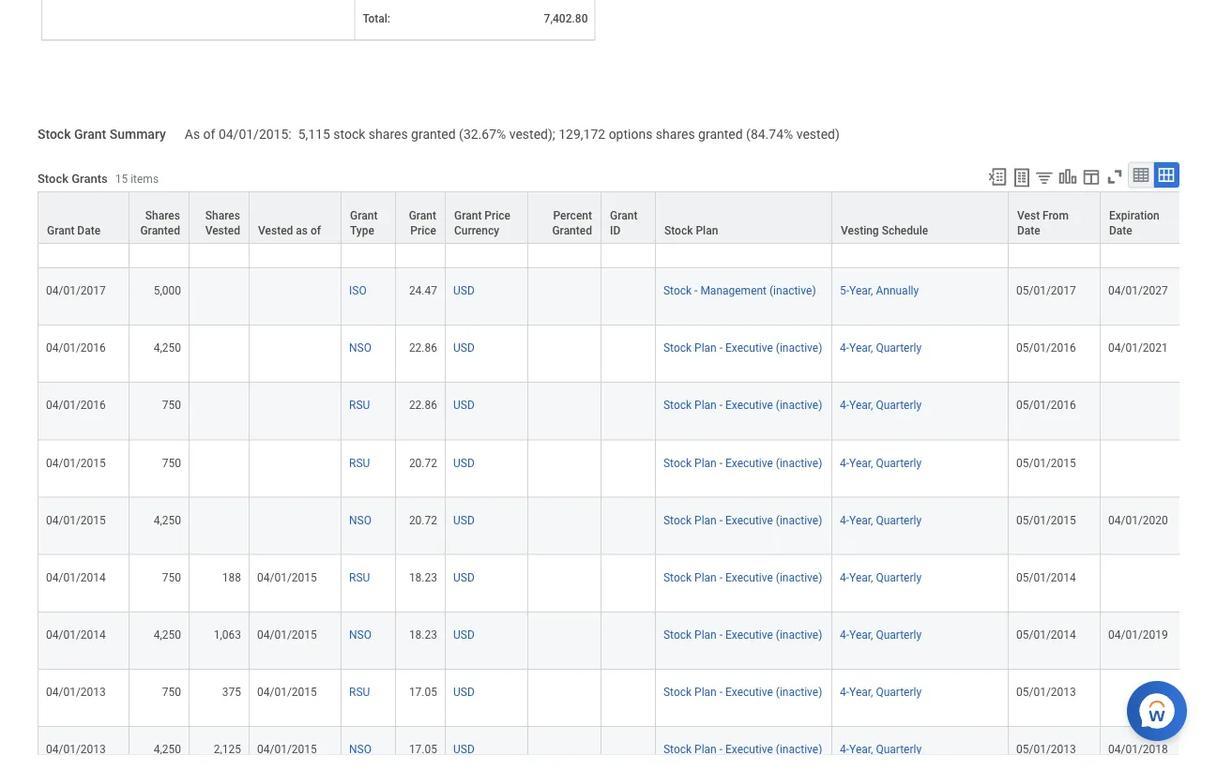 Task type: vqa. For each thing, say whether or not it's contained in the screenshot.


Task type: locate. For each thing, give the bounding box(es) containing it.
2 nso from the top
[[349, 514, 372, 527]]

5 4-year, quarterly from the top
[[840, 572, 922, 585]]

8 4-year, quarterly from the top
[[840, 744, 922, 757]]

2 4,250 from the top
[[154, 514, 181, 527]]

nso link for 22.86
[[349, 338, 372, 355]]

shares vested button
[[190, 192, 249, 243]]

vested left as
[[258, 224, 293, 237]]

6 executive from the top
[[726, 629, 774, 642]]

2 rsu from the top
[[349, 399, 370, 412]]

grant inside "popup button"
[[350, 209, 378, 222]]

0 vertical spatial 17.05
[[409, 686, 438, 700]]

1 vertical spatial 04/01/2014
[[46, 629, 106, 642]]

1 05/01/2014 from the top
[[1017, 572, 1077, 585]]

4 nso from the top
[[349, 744, 372, 757]]

2 stock plan - executive (inactive) link from the top
[[664, 396, 823, 412]]

vested as of column header
[[250, 191, 342, 245]]

0 horizontal spatial vested
[[205, 224, 240, 237]]

4-year, quarterly for third 4-year, quarterly link from the top
[[840, 457, 922, 470]]

750 for 04/01/2013
[[162, 686, 181, 700]]

vested
[[205, 224, 240, 237], [258, 224, 293, 237]]

stock plan - executive (inactive) for stock plan - executive (inactive) "link" corresponding to second 4-year, quarterly link from the bottom
[[664, 686, 823, 700]]

1 04/01/2014 from the top
[[46, 572, 106, 585]]

1 vertical spatial 20.72
[[409, 514, 438, 527]]

usd for iso link 'usd' link
[[454, 284, 475, 298]]

stock plan - executive (inactive) for stock plan - executive (inactive) "link" corresponding to third 4-year, quarterly link from the top
[[664, 457, 823, 470]]

0 horizontal spatial granted
[[411, 127, 456, 142]]

price up currency
[[485, 209, 511, 222]]

2 18.23 from the top
[[409, 629, 438, 642]]

1 granted from the left
[[140, 224, 180, 237]]

2 04/01/2014 from the top
[[46, 629, 106, 642]]

date
[[77, 224, 101, 237], [1018, 224, 1041, 237], [1110, 224, 1133, 237]]

1 04/01/2013 from the top
[[46, 686, 106, 700]]

options
[[609, 127, 653, 142]]

18.23
[[409, 572, 438, 585], [409, 629, 438, 642]]

usd link for 20.72 the nso link
[[454, 510, 475, 527]]

granted for shares
[[140, 224, 180, 237]]

05/01/2017
[[1017, 284, 1077, 298]]

shares inside shares granted
[[145, 209, 180, 222]]

2 horizontal spatial date
[[1110, 224, 1133, 237]]

1 horizontal spatial shares
[[656, 127, 695, 142]]

8 year, from the top
[[850, 629, 874, 642]]

shares right options
[[656, 127, 695, 142]]

stock - management (inactive)
[[664, 284, 817, 298]]

date down vest
[[1018, 224, 1041, 237]]

10 usd from the top
[[454, 744, 475, 757]]

date for expiration date
[[1110, 224, 1133, 237]]

stock for eighth stock plan - executive (inactive) "link" from the top
[[664, 744, 692, 757]]

8 stock plan - executive (inactive) from the top
[[664, 744, 823, 757]]

usd for 'usd' link corresponding to the nso link corresponding to 22.86
[[454, 342, 475, 355]]

25.12
[[409, 227, 438, 240]]

plan for stock plan - executive (inactive) "link" related to fifth 4-year, quarterly link
[[695, 572, 717, 585]]

5 stock plan - executive (inactive) link from the top
[[664, 568, 823, 585]]

1 vertical spatial 04/01/2018
[[1109, 744, 1169, 757]]

management for stock - management (inactive)
[[701, 284, 767, 298]]

4- for eighth 4-year, quarterly link from the bottom of the page
[[840, 342, 850, 355]]

2 5- from the top
[[840, 284, 850, 298]]

table image
[[1132, 166, 1151, 185]]

2 date from the left
[[1018, 224, 1041, 237]]

2 executive from the top
[[726, 399, 774, 412]]

0 horizontal spatial price
[[411, 224, 437, 237]]

4 year, from the top
[[850, 399, 874, 412]]

04/01/2014
[[46, 572, 106, 585], [46, 629, 106, 642]]

0 vertical spatial 05/01/2013
[[1017, 686, 1077, 700]]

stock plan - executive (inactive) for eighth stock plan - executive (inactive) "link" from the top
[[664, 744, 823, 757]]

18.23 for nso
[[409, 629, 438, 642]]

nso link for 20.72
[[349, 510, 372, 527]]

8 executive from the top
[[726, 744, 774, 757]]

- for fourth 4-year, quarterly link from the top's stock plan - executive (inactive) "link"
[[720, 514, 723, 527]]

1 horizontal spatial date
[[1018, 224, 1041, 237]]

0 horizontal spatial of
[[203, 127, 215, 142]]

percent granted column header
[[529, 191, 602, 245]]

stock for stock plan - executive (inactive) "link" corresponding to second 4-year, quarterly link from the bottom
[[664, 686, 692, 700]]

05/01/2013
[[1017, 686, 1077, 700], [1017, 744, 1077, 757]]

2 nso link from the top
[[349, 510, 372, 527]]

0 vertical spatial 5-year, annually
[[840, 227, 919, 240]]

1 4,250 from the top
[[154, 342, 181, 355]]

1 rsu link from the top
[[349, 223, 370, 240]]

quarterly for fifth 4-year, quarterly link
[[877, 572, 922, 585]]

usd
[[454, 227, 475, 240], [454, 284, 475, 298], [454, 342, 475, 355], [454, 399, 475, 412], [454, 457, 475, 470], [454, 514, 475, 527], [454, 572, 475, 585], [454, 629, 475, 642], [454, 686, 475, 700], [454, 744, 475, 757]]

percent granted
[[553, 209, 593, 237]]

vested inside 'column header'
[[258, 224, 293, 237]]

stock plan - executive (inactive) for second 4-year, quarterly link from the top stock plan - executive (inactive) "link"
[[664, 399, 823, 412]]

1 shares from the left
[[369, 127, 408, 142]]

1 17.05 from the top
[[409, 686, 438, 700]]

year,
[[850, 227, 874, 240], [850, 284, 874, 298], [850, 342, 874, 355], [850, 399, 874, 412], [850, 457, 874, 470], [850, 514, 874, 527], [850, 572, 874, 585], [850, 629, 874, 642], [850, 686, 874, 700], [850, 744, 874, 757]]

annually
[[877, 227, 919, 240], [877, 284, 919, 298]]

1 vertical spatial 18.23
[[409, 629, 438, 642]]

stock plan - executive (inactive) link for fourth 4-year, quarterly link from the top
[[664, 510, 823, 527]]

1 vested from the left
[[205, 224, 240, 237]]

granted left (32.67% at left top
[[411, 127, 456, 142]]

1 vertical spatial 17.05
[[409, 744, 438, 757]]

1 vertical spatial of
[[311, 224, 321, 237]]

04/01/2021
[[1109, 342, 1169, 355]]

04/01/2018
[[46, 227, 106, 240], [1109, 744, 1169, 757]]

plan for fourth 4-year, quarterly link from the top's stock plan - executive (inactive) "link"
[[695, 514, 717, 527]]

of
[[203, 127, 215, 142], [311, 224, 321, 237]]

1 05/01/2013 from the top
[[1017, 686, 1077, 700]]

grant
[[74, 127, 106, 142], [350, 209, 378, 222], [409, 209, 437, 222], [454, 209, 482, 222], [610, 209, 638, 222], [47, 224, 75, 237]]

grant for grant id
[[610, 209, 638, 222]]

0 horizontal spatial granted
[[140, 224, 180, 237]]

- inside stock - management link
[[695, 227, 698, 240]]

3 stock plan - executive (inactive) link from the top
[[664, 453, 823, 470]]

1 vertical spatial price
[[411, 224, 437, 237]]

04/01/2016
[[46, 342, 106, 355], [46, 399, 106, 412]]

1 horizontal spatial granted
[[553, 224, 593, 237]]

toolbar
[[979, 162, 1180, 191]]

date down expiration
[[1110, 224, 1133, 237]]

grant price currency
[[454, 209, 511, 237]]

grant date
[[47, 224, 101, 237]]

1 5- from the top
[[840, 227, 850, 240]]

2 04/01/2013 from the top
[[46, 744, 106, 757]]

price inside grant price currency
[[485, 209, 511, 222]]

1 4- from the top
[[840, 342, 850, 355]]

0 vertical spatial 5-year, annually link
[[840, 223, 919, 240]]

1 vertical spatial 05/01/2013
[[1017, 744, 1077, 757]]

shares right stock
[[369, 127, 408, 142]]

from
[[1043, 209, 1069, 222]]

shares
[[145, 209, 180, 222], [206, 209, 240, 222]]

04/01/2028
[[1109, 227, 1169, 240]]

granted for percent
[[553, 224, 593, 237]]

executive
[[726, 342, 774, 355], [726, 399, 774, 412], [726, 457, 774, 470], [726, 514, 774, 527], [726, 572, 774, 585], [726, 629, 774, 642], [726, 686, 774, 700], [726, 744, 774, 757]]

1 04/01/2016 from the top
[[46, 342, 106, 355]]

3 4-year, quarterly link from the top
[[840, 453, 922, 470]]

(inactive)
[[770, 284, 817, 298], [776, 342, 823, 355], [776, 399, 823, 412], [776, 457, 823, 470], [776, 514, 823, 527], [776, 572, 823, 585], [776, 629, 823, 642], [776, 686, 823, 700], [776, 744, 823, 757]]

0 horizontal spatial date
[[77, 224, 101, 237]]

5 4-year, quarterly link from the top
[[840, 568, 922, 585]]

5-year, annually link for 05/01/2017
[[840, 281, 919, 298]]

nso for 22.86
[[349, 342, 372, 355]]

1 year, from the top
[[850, 227, 874, 240]]

usd for 'usd' link associated with 22.86's rsu link
[[454, 399, 475, 412]]

5- left schedule
[[840, 227, 850, 240]]

188
[[222, 572, 241, 585]]

price inside grant price
[[411, 224, 437, 237]]

plan for second 4-year, quarterly link from the top stock plan - executive (inactive) "link"
[[695, 399, 717, 412]]

05/01/2018
[[1017, 227, 1077, 240]]

4-year, quarterly for fifth 4-year, quarterly link
[[840, 572, 922, 585]]

granted down items
[[140, 224, 180, 237]]

05/01/2016 for rsu
[[1017, 399, 1077, 412]]

1 horizontal spatial of
[[311, 224, 321, 237]]

stock plan
[[665, 224, 719, 237]]

3 4- from the top
[[840, 457, 850, 470]]

10 year, from the top
[[850, 744, 874, 757]]

6 usd link from the top
[[454, 510, 475, 527]]

4 rsu from the top
[[349, 572, 370, 585]]

grant type column header
[[342, 191, 396, 245]]

0 vertical spatial 04/01/2018
[[46, 227, 106, 240]]

vesting schedule
[[841, 224, 929, 237]]

shares
[[369, 127, 408, 142], [656, 127, 695, 142]]

5-year, annually link
[[840, 223, 919, 240], [840, 281, 919, 298]]

1 vertical spatial 5-
[[840, 284, 850, 298]]

05/01/2015
[[1017, 457, 1077, 470], [1017, 514, 1077, 527]]

usd for 'usd' link corresponding to rsu link corresponding to 25.12
[[454, 227, 475, 240]]

1 4-year, quarterly from the top
[[840, 342, 922, 355]]

usd link for iso link
[[454, 281, 475, 298]]

grant up type
[[350, 209, 378, 222]]

percent
[[554, 209, 593, 222]]

vested right 849
[[205, 224, 240, 237]]

24.47
[[409, 284, 438, 298]]

6 stock plan - executive (inactive) from the top
[[664, 629, 823, 642]]

6 year, from the top
[[850, 514, 874, 527]]

0 vertical spatial management
[[701, 227, 767, 240]]

1 usd from the top
[[454, 227, 475, 240]]

1 18.23 from the top
[[409, 572, 438, 585]]

date down grants at the left top of the page
[[77, 224, 101, 237]]

5- for 05/01/2018
[[840, 227, 850, 240]]

4,250 for 04/01/2016
[[154, 342, 181, 355]]

nso link for 18.23
[[349, 625, 372, 642]]

row
[[41, 0, 596, 40], [38, 191, 1218, 245], [38, 211, 1218, 268], [38, 268, 1218, 326], [38, 326, 1218, 383], [38, 383, 1218, 441], [38, 441, 1218, 498], [38, 498, 1218, 556], [38, 556, 1218, 613], [38, 613, 1218, 670], [38, 670, 1218, 728], [38, 728, 1218, 772]]

export to excel image
[[988, 167, 1009, 187]]

0 vertical spatial 04/01/2016
[[46, 342, 106, 355]]

management
[[701, 227, 767, 240], [701, 284, 767, 298]]

4-year, quarterly link
[[840, 338, 922, 355], [840, 396, 922, 412], [840, 453, 922, 470], [840, 510, 922, 527], [840, 568, 922, 585], [840, 625, 922, 642], [840, 683, 922, 700], [840, 740, 922, 757]]

1 nso from the top
[[349, 342, 372, 355]]

(32.67%
[[459, 127, 506, 142]]

1 05/01/2015 from the top
[[1017, 457, 1077, 470]]

1 vertical spatial 04/01/2016
[[46, 399, 106, 412]]

1 annually from the top
[[877, 227, 919, 240]]

5-year, annually for 05/01/2017
[[840, 284, 919, 298]]

shares up 849
[[145, 209, 180, 222]]

04/01/2015 for 2,125
[[257, 744, 317, 757]]

grant up "25.12"
[[409, 209, 437, 222]]

usd link for rsu link corresponding to 25.12
[[454, 223, 475, 240]]

04/01/2016 for 750
[[46, 399, 106, 412]]

2 usd link from the top
[[454, 281, 475, 298]]

expiration date button
[[1101, 192, 1193, 243]]

executive for stock plan - executive (inactive) "link" for 3rd 4-year, quarterly link from the bottom
[[726, 629, 774, 642]]

4 usd from the top
[[454, 399, 475, 412]]

20.72
[[409, 457, 438, 470], [409, 514, 438, 527]]

cell
[[41, 0, 355, 40], [190, 211, 250, 268], [250, 211, 342, 268], [602, 211, 656, 268], [190, 268, 250, 326], [250, 268, 342, 326], [529, 268, 602, 326], [602, 268, 656, 326], [190, 326, 250, 383], [250, 326, 342, 383], [529, 326, 602, 383], [602, 326, 656, 383], [190, 383, 250, 441], [250, 383, 342, 441], [529, 383, 602, 441], [602, 383, 656, 441], [1101, 383, 1193, 441], [190, 441, 250, 498], [250, 441, 342, 498], [529, 441, 602, 498], [602, 441, 656, 498], [1101, 441, 1193, 498], [190, 498, 250, 556], [250, 498, 342, 556], [529, 498, 602, 556], [602, 498, 656, 556], [529, 556, 602, 613], [602, 556, 656, 613], [1101, 556, 1193, 613], [529, 613, 602, 670], [602, 613, 656, 670], [529, 670, 602, 728], [602, 670, 656, 728], [1101, 670, 1193, 728], [529, 728, 602, 772], [602, 728, 656, 772]]

2 05/01/2014 from the top
[[1017, 629, 1077, 642]]

2 04/01/2016 from the top
[[46, 399, 106, 412]]

05/01/2015 for rsu
[[1017, 457, 1077, 470]]

7 stock plan - executive (inactive) link from the top
[[664, 683, 823, 700]]

17.05
[[409, 686, 438, 700], [409, 744, 438, 757]]

granted inside column header
[[553, 224, 593, 237]]

rsu link
[[349, 223, 370, 240], [349, 396, 370, 412], [349, 453, 370, 470], [349, 568, 370, 585], [349, 683, 370, 700]]

grant inside 'popup button'
[[409, 209, 437, 222]]

1 horizontal spatial shares
[[206, 209, 240, 222]]

20.72 for nso
[[409, 514, 438, 527]]

4 4- from the top
[[840, 514, 850, 527]]

0 vertical spatial 18.23
[[409, 572, 438, 585]]

stock for stock plan - executive (inactive) "link" corresponding to third 4-year, quarterly link from the top
[[664, 457, 692, 470]]

4 usd link from the top
[[454, 396, 475, 412]]

stock
[[38, 127, 71, 142], [38, 172, 69, 186], [665, 224, 693, 237], [664, 227, 692, 240], [664, 284, 692, 298], [664, 342, 692, 355], [664, 399, 692, 412], [664, 457, 692, 470], [664, 514, 692, 527], [664, 572, 692, 585], [664, 629, 692, 642], [664, 686, 692, 700], [664, 744, 692, 757]]

0 vertical spatial annually
[[877, 227, 919, 240]]

3 rsu link from the top
[[349, 453, 370, 470]]

20.72 for rsu
[[409, 457, 438, 470]]

4 executive from the top
[[726, 514, 774, 527]]

1 horizontal spatial vested
[[258, 224, 293, 237]]

grant id button
[[602, 192, 655, 243]]

5- down vesting
[[840, 284, 850, 298]]

as of 04/01/2015:  5,115 stock shares granted (32.67% vested); 129,172 options shares granted (84.74% vested)
[[185, 127, 840, 142]]

grant up currency
[[454, 209, 482, 222]]

1 vertical spatial 04/01/2013
[[46, 744, 106, 757]]

granted down 'percent'
[[553, 224, 593, 237]]

usd link for 22.86's rsu link
[[454, 396, 475, 412]]

129,172
[[559, 127, 606, 142]]

1 vertical spatial 05/01/2016
[[1017, 399, 1077, 412]]

6 4-year, quarterly link from the top
[[840, 625, 922, 642]]

expiration date
[[1110, 209, 1160, 237]]

4 stock plan - executive (inactive) from the top
[[664, 514, 823, 527]]

stock - management link
[[664, 223, 767, 240]]

0 vertical spatial 20.72
[[409, 457, 438, 470]]

stock inside popup button
[[665, 224, 693, 237]]

date inside 'expiration date'
[[1110, 224, 1133, 237]]

0 vertical spatial price
[[485, 209, 511, 222]]

9 usd link from the top
[[454, 683, 475, 700]]

usd for 1st 'usd' link from the bottom
[[454, 744, 475, 757]]

0 horizontal spatial 04/01/2018
[[46, 227, 106, 240]]

4,250 for 04/01/2015
[[154, 514, 181, 527]]

price for grant price
[[411, 224, 437, 237]]

2 shares from the left
[[206, 209, 240, 222]]

quarterly for third 4-year, quarterly link from the top
[[877, 457, 922, 470]]

4,250
[[154, 342, 181, 355], [154, 514, 181, 527], [154, 629, 181, 642], [154, 744, 181, 757]]

grant inside grant price currency
[[454, 209, 482, 222]]

price left currency
[[411, 224, 437, 237]]

9 usd from the top
[[454, 686, 475, 700]]

1 vertical spatial 5-year, annually
[[840, 284, 919, 298]]

0 vertical spatial 05/01/2014
[[1017, 572, 1077, 585]]

stock plan - executive (inactive) for eighth 4-year, quarterly link from the bottom of the page stock plan - executive (inactive) "link"
[[664, 342, 823, 355]]

price
[[485, 209, 511, 222], [411, 224, 437, 237]]

4 4,250 from the top
[[154, 744, 181, 757]]

0 vertical spatial 22.86
[[409, 342, 438, 355]]

1 vertical spatial annually
[[877, 284, 919, 298]]

04/01/2013
[[46, 686, 106, 700], [46, 744, 106, 757]]

date inside "grant date" popup button
[[77, 224, 101, 237]]

nso for 18.23
[[349, 629, 372, 642]]

stock plan - executive (inactive) link for eighth 4-year, quarterly link from the bottom of the page
[[664, 338, 823, 355]]

1 horizontal spatial price
[[485, 209, 511, 222]]

granted
[[140, 224, 180, 237], [553, 224, 593, 237]]

shares inside shares vested
[[206, 209, 240, 222]]

7 4- from the top
[[840, 686, 850, 700]]

8 quarterly from the top
[[877, 744, 922, 757]]

6 stock plan - executive (inactive) link from the top
[[664, 625, 823, 642]]

5-year, annually
[[840, 227, 919, 240], [840, 284, 919, 298]]

export to worksheets image
[[1011, 167, 1034, 189]]

5 executive from the top
[[726, 572, 774, 585]]

0 vertical spatial of
[[203, 127, 215, 142]]

expiration
[[1110, 209, 1160, 222]]

granted inside 'column header'
[[140, 224, 180, 237]]

7 quarterly from the top
[[877, 686, 922, 700]]

7 executive from the top
[[726, 686, 774, 700]]

5 4- from the top
[[840, 572, 850, 585]]

6 4-year, quarterly from the top
[[840, 629, 922, 642]]

percent granted button
[[529, 192, 601, 243]]

0 vertical spatial 04/01/2014
[[46, 572, 106, 585]]

stock plan - executive (inactive) link
[[664, 338, 823, 355], [664, 396, 823, 412], [664, 453, 823, 470], [664, 510, 823, 527], [664, 568, 823, 585], [664, 625, 823, 642], [664, 683, 823, 700], [664, 740, 823, 757]]

usd link for rsu link associated with 20.72
[[454, 453, 475, 470]]

2 4-year, quarterly from the top
[[840, 399, 922, 412]]

1 nso link from the top
[[349, 338, 372, 355]]

0 vertical spatial 5-
[[840, 227, 850, 240]]

2 annually from the top
[[877, 284, 919, 298]]

grant price button
[[396, 192, 445, 243]]

shares granted
[[140, 209, 180, 237]]

management inside stock - management link
[[701, 227, 767, 240]]

1 rsu from the top
[[349, 227, 370, 240]]

4-year, quarterly for 8th 4-year, quarterly link
[[840, 744, 922, 757]]

grant down grants at the left top of the page
[[47, 224, 75, 237]]

2 5-year, annually link from the top
[[840, 281, 919, 298]]

quarterly
[[877, 342, 922, 355], [877, 399, 922, 412], [877, 457, 922, 470], [877, 514, 922, 527], [877, 572, 922, 585], [877, 629, 922, 642], [877, 686, 922, 700], [877, 744, 922, 757]]

0 vertical spatial 04/01/2013
[[46, 686, 106, 700]]

usd link for the nso link corresponding to 22.86
[[454, 338, 475, 355]]

granted left the (84.74%
[[699, 127, 743, 142]]

3 stock plan - executive (inactive) from the top
[[664, 457, 823, 470]]

10.00%
[[557, 227, 593, 240]]

select to filter grid data image
[[1035, 168, 1055, 187]]

0 horizontal spatial shares
[[145, 209, 180, 222]]

plan for stock plan - executive (inactive) "link" for 3rd 4-year, quarterly link from the bottom
[[695, 629, 717, 642]]

2 05/01/2013 from the top
[[1017, 744, 1077, 757]]

nso
[[349, 342, 372, 355], [349, 514, 372, 527], [349, 629, 372, 642], [349, 744, 372, 757]]

vest from date column header
[[1009, 191, 1101, 245]]

04/01/2014 for 4,250
[[46, 629, 106, 642]]

2 4- from the top
[[840, 399, 850, 412]]

4 quarterly from the top
[[877, 514, 922, 527]]

22.86 for rsu
[[409, 399, 438, 412]]

4 stock plan - executive (inactive) link from the top
[[664, 510, 823, 527]]

rsu inside row
[[349, 227, 370, 240]]

1 vertical spatial 5-year, annually link
[[840, 281, 919, 298]]

1 vertical spatial 05/01/2015
[[1017, 514, 1077, 527]]

17.05 for 375
[[409, 686, 438, 700]]

vested inside column header
[[205, 224, 240, 237]]

7 usd link from the top
[[454, 568, 475, 585]]

grant price
[[409, 209, 437, 237]]

5,000
[[154, 284, 181, 298]]

750
[[162, 399, 181, 412], [162, 457, 181, 470], [162, 572, 181, 585], [162, 686, 181, 700]]

4 rsu link from the top
[[349, 568, 370, 585]]

stock for stock - management (inactive) link
[[664, 284, 692, 298]]

05/01/2014 for nso
[[1017, 629, 1077, 642]]

5 usd from the top
[[454, 457, 475, 470]]

7 year, from the top
[[850, 572, 874, 585]]

grant up id
[[610, 209, 638, 222]]

1 vertical spatial 05/01/2014
[[1017, 629, 1077, 642]]

1 750 from the top
[[162, 399, 181, 412]]

5 stock plan - executive (inactive) from the top
[[664, 572, 823, 585]]

date inside vest from date
[[1018, 224, 1041, 237]]

1 executive from the top
[[726, 342, 774, 355]]

0 horizontal spatial shares
[[369, 127, 408, 142]]

750 for 04/01/2014
[[162, 572, 181, 585]]

shares right shares granted
[[206, 209, 240, 222]]

1 vertical spatial management
[[701, 284, 767, 298]]

vesting schedule button
[[833, 192, 1009, 243]]

stock for eighth 4-year, quarterly link from the bottom of the page stock plan - executive (inactive) "link"
[[664, 342, 692, 355]]

1 vertical spatial 22.86
[[409, 399, 438, 412]]

0 vertical spatial 05/01/2015
[[1017, 457, 1077, 470]]

management for stock - management
[[701, 227, 767, 240]]

5 quarterly from the top
[[877, 572, 922, 585]]

1 horizontal spatial granted
[[699, 127, 743, 142]]

4- for second 4-year, quarterly link from the top
[[840, 399, 850, 412]]

rsu
[[349, 227, 370, 240], [349, 399, 370, 412], [349, 457, 370, 470], [349, 572, 370, 585], [349, 686, 370, 700]]

04/01/2020
[[1109, 514, 1169, 527]]

executive for stock plan - executive (inactive) "link" related to fifth 4-year, quarterly link
[[726, 572, 774, 585]]

2 granted from the left
[[553, 224, 593, 237]]

8 usd link from the top
[[454, 625, 475, 642]]

usd for 'usd' link for rsu link associated with 20.72
[[454, 457, 475, 470]]

2 17.05 from the top
[[409, 744, 438, 757]]

5-year, annually link for 05/01/2018
[[840, 223, 919, 240]]

usd link for 17.05's rsu link
[[454, 683, 475, 700]]

3 quarterly from the top
[[877, 457, 922, 470]]

quarterly for 3rd 4-year, quarterly link from the bottom
[[877, 629, 922, 642]]

row containing shares granted
[[38, 191, 1218, 245]]

04/01/2019
[[1109, 629, 1169, 642]]

as
[[296, 224, 308, 237]]

04/01/2018 inside row
[[46, 227, 106, 240]]

grant id column header
[[602, 191, 656, 245]]

total:
[[363, 12, 391, 25]]

rsu link for 22.86
[[349, 396, 370, 412]]

0 vertical spatial 05/01/2016
[[1017, 342, 1077, 355]]

2,125
[[214, 744, 241, 757]]

management inside stock - management (inactive) link
[[701, 284, 767, 298]]

quarterly for fourth 4-year, quarterly link from the top
[[877, 514, 922, 527]]



Task type: describe. For each thing, give the bounding box(es) containing it.
grant for grant price
[[409, 209, 437, 222]]

grant type
[[350, 209, 378, 237]]

- inside stock - management (inactive) link
[[695, 284, 698, 298]]

- for stock plan - executive (inactive) "link" related to fifth 4-year, quarterly link
[[720, 572, 723, 585]]

shares vested
[[205, 209, 240, 237]]

2 granted from the left
[[699, 127, 743, 142]]

plan for eighth 4-year, quarterly link from the bottom of the page stock plan - executive (inactive) "link"
[[695, 342, 717, 355]]

row containing 04/01/2017
[[38, 268, 1218, 326]]

stock - management (inactive) link
[[664, 281, 817, 298]]

iso
[[349, 284, 367, 298]]

05/01/2013 for 375
[[1017, 686, 1077, 700]]

stock plan - executive (inactive) link for 3rd 4-year, quarterly link from the bottom
[[664, 625, 823, 642]]

executive for stock plan - executive (inactive) "link" corresponding to second 4-year, quarterly link from the bottom
[[726, 686, 774, 700]]

grant id
[[610, 209, 638, 237]]

- for stock plan - executive (inactive) "link" for 3rd 4-year, quarterly link from the bottom
[[720, 629, 723, 642]]

fullscreen image
[[1105, 167, 1126, 187]]

stock for fourth 4-year, quarterly link from the top's stock plan - executive (inactive) "link"
[[664, 514, 692, 527]]

quarterly for eighth 4-year, quarterly link from the bottom of the page
[[877, 342, 922, 355]]

2 shares from the left
[[656, 127, 695, 142]]

grant date button
[[38, 192, 129, 243]]

7,402.80
[[544, 12, 588, 25]]

4- for third 4-year, quarterly link from the top
[[840, 457, 850, 470]]

rsu for 22.86
[[349, 399, 370, 412]]

04/01/2015:
[[219, 127, 292, 142]]

stock
[[334, 127, 366, 142]]

shares vested column header
[[190, 191, 250, 245]]

usd for 'usd' link related to 17.05's rsu link
[[454, 686, 475, 700]]

04/01/2016 for 4,250
[[46, 342, 106, 355]]

expand table image
[[1158, 166, 1177, 185]]

05/01/2013 for 2,125
[[1017, 744, 1077, 757]]

1 4-year, quarterly link from the top
[[840, 338, 922, 355]]

- for eighth 4-year, quarterly link from the bottom of the page stock plan - executive (inactive) "link"
[[720, 342, 723, 355]]

executive for fourth 4-year, quarterly link from the top's stock plan - executive (inactive) "link"
[[726, 514, 774, 527]]

vest from date
[[1018, 209, 1069, 237]]

1,063
[[214, 629, 241, 642]]

quarterly for second 4-year, quarterly link from the top
[[877, 399, 922, 412]]

shares for shares granted
[[145, 209, 180, 222]]

8 stock plan - executive (inactive) link from the top
[[664, 740, 823, 757]]

5- for 05/01/2017
[[840, 284, 850, 298]]

nso for 20.72
[[349, 514, 372, 527]]

stock plan - executive (inactive) link for second 4-year, quarterly link from the bottom
[[664, 683, 823, 700]]

- for stock plan - executive (inactive) "link" corresponding to second 4-year, quarterly link from the bottom
[[720, 686, 723, 700]]

4- for 8th 4-year, quarterly link
[[840, 744, 850, 757]]

7 4-year, quarterly link from the top
[[840, 683, 922, 700]]

annually for 05/01/2017
[[877, 284, 919, 298]]

stock grant summary
[[38, 127, 166, 142]]

- for stock plan - executive (inactive) "link" corresponding to third 4-year, quarterly link from the top
[[720, 457, 723, 470]]

stock plan - executive (inactive) link for fifth 4-year, quarterly link
[[664, 568, 823, 585]]

375
[[222, 686, 241, 700]]

stock plan - executive (inactive) for stock plan - executive (inactive) "link" for 3rd 4-year, quarterly link from the bottom
[[664, 629, 823, 642]]

row containing 04/01/2018
[[38, 211, 1218, 268]]

3 year, from the top
[[850, 342, 874, 355]]

iso link
[[349, 281, 367, 298]]

4 4-year, quarterly link from the top
[[840, 510, 922, 527]]

8 4-year, quarterly link from the top
[[840, 740, 922, 757]]

usd for 'usd' link for 18.23 the nso link
[[454, 629, 475, 642]]

rsu for 17.05
[[349, 686, 370, 700]]

1 granted from the left
[[411, 127, 456, 142]]

4 nso link from the top
[[349, 740, 372, 757]]

vest from date button
[[1009, 192, 1101, 243]]

schedule
[[882, 224, 929, 237]]

plan for eighth stock plan - executive (inactive) "link" from the top
[[695, 744, 717, 757]]

2 year, from the top
[[850, 284, 874, 298]]

04/01/2017
[[46, 284, 106, 298]]

date for grant date
[[77, 224, 101, 237]]

stock grants 15 items
[[38, 172, 159, 186]]

vested as of
[[258, 224, 321, 237]]

grant price currency button
[[446, 192, 528, 243]]

shares granted column header
[[130, 191, 190, 245]]

18.23 for rsu
[[409, 572, 438, 585]]

grant price currency column header
[[446, 191, 529, 245]]

stock plan - executive (inactive) link for third 4-year, quarterly link from the top
[[664, 453, 823, 470]]

1 horizontal spatial 04/01/2018
[[1109, 744, 1169, 757]]

04/01/2015 for 375
[[257, 686, 317, 700]]

vested as of button
[[250, 192, 341, 243]]

(84.74%
[[747, 127, 794, 142]]

17.05 for 2,125
[[409, 744, 438, 757]]

plan for stock plan - executive (inactive) "link" corresponding to third 4-year, quarterly link from the top
[[695, 457, 717, 470]]

9 year, from the top
[[850, 686, 874, 700]]

4,250 for 04/01/2013
[[154, 744, 181, 757]]

expand/collapse chart image
[[1058, 167, 1079, 187]]

stock plan - executive (inactive) for fourth 4-year, quarterly link from the top's stock plan - executive (inactive) "link"
[[664, 514, 823, 527]]

05/01/2014 for rsu
[[1017, 572, 1077, 585]]

stock - management
[[664, 227, 767, 240]]

executive for stock plan - executive (inactive) "link" corresponding to third 4-year, quarterly link from the top
[[726, 457, 774, 470]]

as
[[185, 127, 200, 142]]

4-year, quarterly for eighth 4-year, quarterly link from the bottom of the page
[[840, 342, 922, 355]]

10 usd link from the top
[[454, 740, 475, 757]]

849
[[162, 227, 181, 240]]

4- for second 4-year, quarterly link from the bottom
[[840, 686, 850, 700]]

4-year, quarterly for second 4-year, quarterly link from the top
[[840, 399, 922, 412]]

stock plan column header
[[656, 191, 833, 245]]

750 for 04/01/2015
[[162, 457, 181, 470]]

stock plan button
[[656, 192, 832, 243]]

04/01/2027
[[1109, 284, 1169, 298]]

quarterly for 8th 4-year, quarterly link
[[877, 744, 922, 757]]

price for grant price currency
[[485, 209, 511, 222]]

grant for grant date
[[47, 224, 75, 237]]

grants
[[72, 172, 108, 186]]

stock grant summary element
[[185, 115, 840, 143]]

grant price column header
[[396, 191, 446, 245]]

of inside stock grant summary element
[[203, 127, 215, 142]]

grant date column header
[[38, 191, 130, 245]]

items
[[131, 173, 159, 186]]

vesting
[[841, 224, 880, 237]]

stock for stock plan - executive (inactive) "link" related to fifth 4-year, quarterly link
[[664, 572, 692, 585]]

type
[[350, 224, 375, 237]]

rsu link for 17.05
[[349, 683, 370, 700]]

05/01/2016 for nso
[[1017, 342, 1077, 355]]

click to view/edit grid preferences image
[[1082, 167, 1102, 187]]

750 for 04/01/2016
[[162, 399, 181, 412]]

5-year, annually for 05/01/2018
[[840, 227, 919, 240]]

vesting schedule column header
[[833, 191, 1009, 245]]

grant up grants at the left top of the page
[[74, 127, 106, 142]]

4- for fourth 4-year, quarterly link from the top
[[840, 514, 850, 527]]

- for second 4-year, quarterly link from the top stock plan - executive (inactive) "link"
[[720, 399, 723, 412]]

stock for stock - management link
[[664, 227, 692, 240]]

plan inside popup button
[[696, 224, 719, 237]]

4-year, quarterly for fourth 4-year, quarterly link from the top
[[840, 514, 922, 527]]

grant type button
[[342, 192, 395, 243]]

- for eighth stock plan - executive (inactive) "link" from the top
[[720, 744, 723, 757]]

annually for 05/01/2018
[[877, 227, 919, 240]]

vested)
[[797, 127, 840, 142]]

shares for shares vested
[[206, 209, 240, 222]]

5 year, from the top
[[850, 457, 874, 470]]

vest
[[1018, 209, 1041, 222]]

grant for grant type
[[350, 209, 378, 222]]

04/01/2013 for 750
[[46, 686, 106, 700]]

usd link for 18.23 the nso link
[[454, 625, 475, 642]]

stock plan - executive (inactive) link for second 4-year, quarterly link from the top
[[664, 396, 823, 412]]

(inactive) inside row
[[770, 284, 817, 298]]

4,250 for 04/01/2014
[[154, 629, 181, 642]]

shares granted button
[[130, 192, 189, 243]]

summary
[[110, 127, 166, 142]]

04/01/2013 for 4,250
[[46, 744, 106, 757]]

04/01/2015 for 188
[[257, 572, 317, 585]]

5,115
[[298, 127, 330, 142]]

of inside popup button
[[311, 224, 321, 237]]

currency
[[454, 224, 500, 237]]

15
[[115, 173, 128, 186]]

4- for 3rd 4-year, quarterly link from the bottom
[[840, 629, 850, 642]]

2 4-year, quarterly link from the top
[[840, 396, 922, 412]]

4-year, quarterly for 3rd 4-year, quarterly link from the bottom
[[840, 629, 922, 642]]

row containing total:
[[41, 0, 596, 40]]

vested);
[[510, 127, 556, 142]]

id
[[610, 224, 621, 237]]



